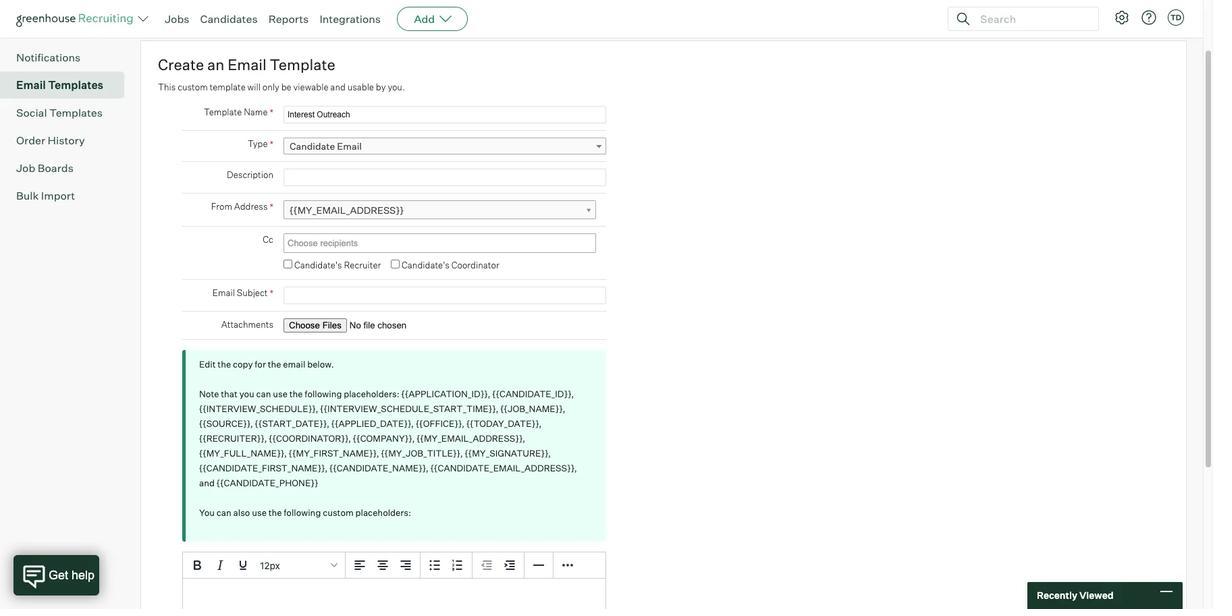 Task type: vqa. For each thing, say whether or not it's contained in the screenshot.
JOB
yes



Task type: describe. For each thing, give the bounding box(es) containing it.
history
[[48, 134, 85, 147]]

create an email template
[[158, 55, 335, 74]]

and inside {{application_id}}, {{candidate_id}}, {{interview_schedule}}, {{interview_schedule_start_time}}, {{job_name}}, {{source}}, {{start_date}}, {{applied_date}}, {{office}}, {{today_date}}, {{recruiter}}, {{coordinator}}, {{company}}, {{my_email_address}}, {{my_full_name}}, {{my_first_name}}, {{my_job_title}}, {{my_signature}}, {{candidate_first_name}}, {{candidate_name}}, {{candidate_email_address}}, and {{candidate_phone}}
[[199, 478, 215, 489]]

email
[[283, 359, 305, 370]]

{{applied_date}},
[[331, 418, 414, 429]]

subject
[[237, 287, 268, 298]]

recently
[[1037, 590, 1077, 602]]

candidate's recruiter
[[294, 260, 381, 271]]

job
[[16, 161, 35, 175]]

type
[[248, 139, 268, 149]]

type *
[[248, 139, 273, 150]]

for
[[255, 359, 266, 370]]

{{candidate_phone}}
[[217, 478, 318, 489]]

candidates link
[[200, 12, 258, 26]]

below.
[[307, 359, 334, 370]]

0 horizontal spatial custom
[[178, 81, 208, 92]]

{{interview_schedule_start_time}},
[[320, 404, 499, 414]]

{{candidate_first_name}},
[[199, 463, 328, 474]]

12px button
[[255, 554, 342, 577]]

Template Name text field
[[284, 106, 606, 124]]

copy
[[233, 359, 253, 370]]

{{application_id}}, {{candidate_id}}, {{interview_schedule}}, {{interview_schedule_start_time}}, {{job_name}}, {{source}}, {{start_date}}, {{applied_date}}, {{office}}, {{today_date}}, {{recruiter}}, {{coordinator}}, {{company}}, {{my_email_address}}, {{my_full_name}}, {{my_first_name}}, {{my_job_title}}, {{my_signature}}, {{candidate_first_name}}, {{candidate_name}}, {{candidate_email_address}}, and {{candidate_phone}}
[[199, 389, 577, 489]]

coordinator
[[451, 260, 499, 271]]

you
[[199, 507, 215, 518]]

recruiter
[[344, 260, 381, 271]]

boards
[[38, 161, 74, 175]]

Candidate's Coordinator checkbox
[[391, 260, 400, 269]]

from
[[211, 201, 232, 212]]

3 toolbar from the left
[[473, 553, 525, 579]]

attachments
[[221, 319, 273, 330]]

note
[[199, 389, 219, 399]]

email inside the email subject *
[[212, 287, 235, 298]]

greenhouse recruiting image
[[16, 11, 138, 27]]

email up will
[[228, 55, 267, 74]]

{{office}},
[[416, 418, 465, 429]]

order
[[16, 134, 45, 147]]

add
[[414, 12, 435, 26]]

0 horizontal spatial can
[[217, 507, 231, 518]]

add button
[[397, 7, 468, 31]]

{{candidate_name}},
[[329, 463, 429, 474]]

{{today_date}},
[[466, 418, 542, 429]]

email subject *
[[212, 287, 273, 299]]

email templates
[[16, 78, 103, 92]]

that
[[221, 389, 238, 399]]

address
[[234, 201, 268, 212]]

placeholders: for you can also use the following custom placeholders:
[[355, 507, 411, 518]]

also
[[233, 507, 250, 518]]

{{recruiter}},
[[199, 433, 267, 444]]

templates for email templates
[[48, 78, 103, 92]]

this
[[158, 81, 176, 92]]

Email Subject text field
[[284, 287, 606, 304]]

{{my_email_address}}
[[290, 205, 404, 216]]

templates for social templates
[[49, 106, 103, 120]]

12px toolbar
[[183, 553, 346, 579]]

{{start_date}},
[[255, 418, 329, 429]]

Candidate's Recruiter checkbox
[[284, 260, 292, 269]]

will
[[248, 81, 261, 92]]

candidate's for candidate's recruiter
[[294, 260, 342, 271]]

social
[[16, 106, 47, 120]]

the right edit at the bottom left of page
[[218, 359, 231, 370]]

the down email
[[289, 389, 303, 399]]

* for from address *
[[270, 201, 273, 213]]

{{job_name}},
[[500, 404, 565, 414]]

reports
[[268, 12, 309, 26]]

the down {{candidate_phone}}
[[268, 507, 282, 518]]

1 vertical spatial following
[[284, 507, 321, 518]]

configure image
[[1114, 9, 1130, 26]]

only
[[262, 81, 279, 92]]

1 vertical spatial custom
[[323, 507, 354, 518]]

this custom template will only be viewable and usable by you.
[[158, 81, 405, 92]]

{{candidate_email_address}},
[[430, 463, 577, 474]]

recently viewed
[[1037, 590, 1114, 602]]

viewable
[[293, 81, 328, 92]]

0 vertical spatial and
[[330, 81, 346, 92]]

{{my_signature}},
[[465, 448, 551, 459]]

by
[[376, 81, 386, 92]]

2 * from the top
[[270, 139, 273, 150]]

order history link
[[16, 132, 119, 149]]

jobs link
[[165, 12, 189, 26]]

bulk import link
[[16, 188, 119, 204]]

usable
[[347, 81, 374, 92]]

create
[[158, 55, 204, 74]]

{{my_email_address}},
[[417, 433, 525, 444]]

template inside template name *
[[204, 107, 242, 118]]

{{my_first_name}},
[[289, 448, 379, 459]]



Task type: locate. For each thing, give the bounding box(es) containing it.
* right type
[[270, 139, 273, 150]]

custom down create
[[178, 81, 208, 92]]

1 candidate's from the left
[[294, 260, 342, 271]]

{{source}},
[[199, 418, 253, 429]]

1 horizontal spatial and
[[330, 81, 346, 92]]

1 toolbar from the left
[[346, 553, 421, 579]]

can
[[256, 389, 271, 399], [217, 507, 231, 518]]

{{coordinator}},
[[269, 433, 351, 444]]

* right subject
[[270, 287, 273, 299]]

*
[[270, 107, 273, 118], [270, 139, 273, 150], [270, 201, 273, 213], [270, 287, 273, 299]]

1 vertical spatial use
[[252, 507, 267, 518]]

you can also use the following custom placeholders:
[[199, 507, 411, 518]]

candidate's right "candidate's coordinator" checkbox
[[402, 260, 450, 271]]

2 candidate's from the left
[[402, 260, 450, 271]]

0 vertical spatial placeholders:
[[344, 389, 399, 399]]

1 vertical spatial template
[[204, 107, 242, 118]]

1 vertical spatial and
[[199, 478, 215, 489]]

1 horizontal spatial custom
[[323, 507, 354, 518]]

{{application_id}},
[[401, 389, 490, 399]]

1 horizontal spatial can
[[256, 389, 271, 399]]

0 horizontal spatial and
[[199, 478, 215, 489]]

custom
[[178, 81, 208, 92], [323, 507, 354, 518]]

0 vertical spatial custom
[[178, 81, 208, 92]]

12px
[[260, 560, 280, 571]]

placeholders: up {{applied_date}},
[[344, 389, 399, 399]]

1 vertical spatial templates
[[49, 106, 103, 120]]

can up {{interview_schedule}},
[[256, 389, 271, 399]]

email templates link
[[16, 77, 119, 93]]

{{interview_schedule}},
[[199, 404, 318, 414]]

* right address
[[270, 201, 273, 213]]

and up you
[[199, 478, 215, 489]]

{{my_full_name}},
[[199, 448, 287, 459]]

following down below.
[[305, 389, 342, 399]]

from address *
[[211, 201, 273, 213]]

candidate's for candidate's coordinator
[[402, 260, 450, 271]]

the right for
[[268, 359, 281, 370]]

jobs
[[165, 12, 189, 26]]

placeholders:
[[344, 389, 399, 399], [355, 507, 411, 518]]

email up the social
[[16, 78, 46, 92]]

you.
[[388, 81, 405, 92]]

0 vertical spatial following
[[305, 389, 342, 399]]

integrations link
[[320, 12, 381, 26]]

custom down {{my_first_name}},
[[323, 507, 354, 518]]

Search text field
[[977, 9, 1086, 29]]

12px group
[[183, 553, 606, 579]]

toolbar
[[346, 553, 421, 579], [421, 553, 473, 579], [473, 553, 525, 579]]

import
[[41, 189, 75, 203]]

use up {{interview_schedule}},
[[273, 389, 288, 399]]

template name *
[[204, 107, 273, 118]]

email right candidate
[[337, 141, 362, 152]]

* right "name"
[[270, 107, 273, 118]]

edit the copy for the email below.
[[199, 359, 334, 370]]

candidates
[[200, 12, 258, 26]]

templates inside email templates link
[[48, 78, 103, 92]]

following down {{candidate_phone}}
[[284, 507, 321, 518]]

1 horizontal spatial template
[[270, 55, 335, 74]]

* for email subject *
[[270, 287, 273, 299]]

1 horizontal spatial use
[[273, 389, 288, 399]]

an
[[207, 55, 224, 74]]

job boards link
[[16, 160, 119, 176]]

and
[[330, 81, 346, 92], [199, 478, 215, 489]]

and left usable in the left of the page
[[330, 81, 346, 92]]

integrations
[[320, 12, 381, 26]]

candidate's
[[294, 260, 342, 271], [402, 260, 450, 271]]

use
[[273, 389, 288, 399], [252, 507, 267, 518]]

candidate's coordinator
[[402, 260, 499, 271]]

viewed
[[1079, 590, 1114, 602]]

social templates link
[[16, 105, 119, 121]]

social templates
[[16, 106, 103, 120]]

templates up order history link
[[49, 106, 103, 120]]

can right you
[[217, 507, 231, 518]]

0 horizontal spatial use
[[252, 507, 267, 518]]

4 * from the top
[[270, 287, 273, 299]]

templates down notifications link
[[48, 78, 103, 92]]

1 * from the top
[[270, 107, 273, 118]]

email left subject
[[212, 287, 235, 298]]

2 toolbar from the left
[[421, 553, 473, 579]]

template up viewable
[[270, 55, 335, 74]]

name
[[244, 107, 268, 118]]

notifications link
[[16, 49, 119, 66]]

order history
[[16, 134, 85, 147]]

0 vertical spatial use
[[273, 389, 288, 399]]

use right also at bottom left
[[252, 507, 267, 518]]

0 vertical spatial template
[[270, 55, 335, 74]]

cc
[[263, 234, 273, 245]]

notifications
[[16, 51, 81, 64]]

* for template name *
[[270, 107, 273, 118]]

templates
[[48, 78, 103, 92], [49, 106, 103, 120]]

td button
[[1168, 9, 1184, 26]]

candidate
[[290, 141, 335, 152]]

you
[[239, 389, 254, 399]]

bulk
[[16, 189, 39, 203]]

{{my_job_title}},
[[381, 448, 463, 459]]

note that you can use the following placeholders:
[[199, 389, 401, 399]]

template
[[210, 81, 246, 92]]

email
[[228, 55, 267, 74], [16, 78, 46, 92], [337, 141, 362, 152], [212, 287, 235, 298]]

td button
[[1165, 7, 1187, 28]]

placeholders: down {{candidate_name}},
[[355, 507, 411, 518]]

job boards
[[16, 161, 74, 175]]

None text field
[[284, 235, 592, 252]]

1 vertical spatial can
[[217, 507, 231, 518]]

1 vertical spatial placeholders:
[[355, 507, 411, 518]]

0 horizontal spatial candidate's
[[294, 260, 342, 271]]

templates inside social templates link
[[49, 106, 103, 120]]

template down template
[[204, 107, 242, 118]]

3 * from the top
[[270, 201, 273, 213]]

bulk import
[[16, 189, 75, 203]]

0 horizontal spatial template
[[204, 107, 242, 118]]

candidate's right candidate's recruiter 'checkbox'
[[294, 260, 342, 271]]

1 horizontal spatial candidate's
[[402, 260, 450, 271]]

placeholders: for note that you can use the following placeholders:
[[344, 389, 399, 399]]

{{my_email_address}} link
[[284, 201, 596, 220]]

description
[[227, 170, 273, 180]]

candidate email
[[290, 141, 362, 152]]

edit
[[199, 359, 216, 370]]

td
[[1171, 13, 1182, 22]]

{{candidate_id}},
[[492, 389, 574, 399]]

None file field
[[284, 318, 454, 333]]

reports link
[[268, 12, 309, 26]]

0 vertical spatial templates
[[48, 78, 103, 92]]

Description text field
[[284, 169, 606, 186]]

be
[[281, 81, 291, 92]]

0 vertical spatial can
[[256, 389, 271, 399]]

candidate email link
[[284, 138, 606, 155]]

{{company}},
[[353, 433, 415, 444]]

following
[[305, 389, 342, 399], [284, 507, 321, 518]]



